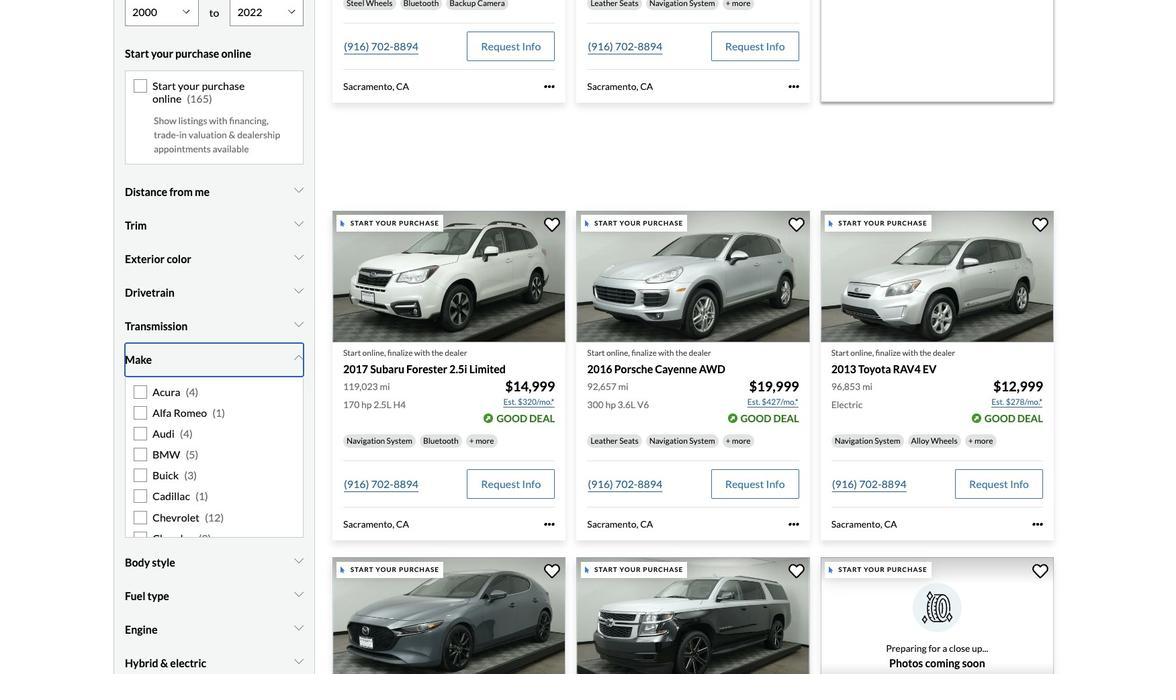 Task type: describe. For each thing, give the bounding box(es) containing it.
chevron down image for fuel type
[[294, 589, 304, 600]]

from
[[169, 185, 193, 198]]

+ more for $14,999
[[469, 436, 494, 446]]

start inside start online, finalize with the dealer 2016 porsche cayenne awd
[[587, 348, 605, 358]]

chevron down image for hybrid & electric
[[294, 656, 304, 667]]

start your purchase for black 2017 chevrolet suburban 1500 lt rwd suv / crossover 4x2 6-speed automatic overdrive image
[[595, 566, 683, 574]]

v6
[[637, 399, 649, 410]]

mouse pointer image for pearl 2017 subaru forester 2.5i limited suv / crossover all-wheel drive continuously variable transmission image
[[341, 220, 345, 227]]

buick
[[152, 469, 179, 482]]

start your purchase online inside start your purchase online dropdown button
[[125, 47, 251, 60]]

navigation system for $12,999
[[835, 436, 901, 446]]

start online, finalize with the dealer 2013 toyota rav4 ev
[[831, 348, 955, 375]]

leather seats
[[591, 436, 639, 446]]

3.6l
[[618, 399, 635, 410]]

request info for $19,999
[[725, 477, 785, 490]]

start your purchase for 'silver 2013 toyota rav4 ev suv / crossover front-wheel drive automatic' image
[[839, 219, 927, 227]]

(916) 702-8894 button for $14,999
[[343, 469, 419, 499]]

alfa
[[152, 406, 172, 419]]

(4) for acura (4)
[[186, 385, 198, 398]]

chevron down image for body style
[[294, 555, 304, 566]]

fuel
[[125, 589, 145, 602]]

listings
[[178, 115, 207, 126]]

limited
[[469, 362, 506, 375]]

96,853 mi electric
[[831, 381, 873, 410]]

702- for $12,999
[[859, 477, 882, 490]]

show
[[154, 115, 176, 126]]

system for $12,999
[[875, 436, 901, 446]]

mi for $12,999
[[862, 381, 873, 392]]

$19,999 est. $427/mo.*
[[748, 378, 799, 407]]

navigation system for $14,999
[[347, 436, 412, 446]]

(916) 702-8894 button for $19,999
[[587, 469, 663, 499]]

engine
[[125, 623, 158, 636]]

ev
[[923, 362, 937, 375]]

rav4
[[893, 362, 921, 375]]

body
[[125, 556, 150, 569]]

sacramento, for $19,999
[[587, 518, 638, 530]]

engine button
[[125, 613, 304, 647]]

mi for $14,999
[[380, 381, 390, 392]]

good deal for $14,999
[[497, 412, 555, 424]]

your for silver 2016 porsche cayenne awd suv / crossover all-wheel drive 8-speed automatic image
[[620, 219, 641, 227]]

make button
[[125, 343, 304, 377]]

alloy wheels
[[911, 436, 958, 446]]

start online, finalize with the dealer 2016 porsche cayenne awd
[[587, 348, 726, 375]]

hybrid & electric button
[[125, 647, 304, 674]]

ellipsis h image
[[544, 519, 555, 530]]

chrysler (3)
[[152, 532, 211, 545]]

your for pearl 2017 subaru forester 2.5i limited suv / crossover all-wheel drive continuously variable transmission image
[[376, 219, 397, 227]]

8894 for $14,999
[[394, 477, 419, 490]]

exterior
[[125, 252, 165, 265]]

mouse pointer image for vehicle photo unavailable
[[829, 567, 833, 574]]

2 start your purchase link from the left
[[577, 558, 813, 674]]

+ for $14,999
[[469, 436, 474, 446]]

porsche
[[614, 362, 653, 375]]

with for $14,999
[[414, 348, 430, 358]]

body style button
[[125, 546, 304, 579]]

92,657 mi 300 hp 3.6l v6
[[587, 381, 649, 410]]

+ more for $12,999
[[968, 436, 993, 446]]

alloy
[[911, 436, 929, 446]]

chevron down image for trim
[[294, 218, 304, 229]]

drivetrain
[[125, 286, 175, 299]]

hp for $14,999
[[361, 399, 372, 410]]

body style
[[125, 556, 175, 569]]

$14,999 est. $320/mo.*
[[503, 378, 555, 407]]

sacramento, ca for $19,999
[[587, 518, 653, 530]]

trade-
[[154, 129, 179, 140]]

your for vehicle photo unavailable
[[864, 566, 885, 574]]

est. for $12,999
[[992, 397, 1005, 407]]

buick (3)
[[152, 469, 197, 482]]

h4
[[393, 399, 406, 410]]

transmission button
[[125, 309, 304, 343]]

2013
[[831, 362, 856, 375]]

show listings with financing, trade-in valuation & dealership appointments available
[[154, 115, 280, 154]]

your for 'silver 2013 toyota rav4 ev suv / crossover front-wheel drive automatic' image
[[864, 219, 885, 227]]

request for $12,999
[[969, 477, 1008, 490]]

finalize for $19,999
[[632, 348, 657, 358]]

black 2017 chevrolet suburban 1500 lt rwd suv / crossover 4x2 6-speed automatic overdrive image
[[577, 558, 810, 674]]

sacramento, ca for $12,999
[[831, 518, 897, 530]]

audi (4)
[[152, 427, 193, 440]]

(916) for $19,999
[[588, 477, 613, 490]]

hybrid & electric
[[125, 657, 206, 669]]

(12)
[[205, 511, 224, 524]]

$427/mo.*
[[762, 397, 798, 407]]

purchase for 'silver 2013 toyota rav4 ev suv / crossover front-wheel drive automatic' image
[[887, 219, 927, 227]]

the for $14,999
[[432, 348, 443, 358]]

mi for $19,999
[[618, 381, 629, 392]]

(3) for chrysler (3)
[[198, 532, 211, 545]]

(5)
[[186, 448, 198, 461]]

audi
[[152, 427, 175, 440]]

me
[[195, 185, 210, 198]]

(916) for $12,999
[[832, 477, 857, 490]]

more for $12,999
[[975, 436, 993, 446]]

your inside dropdown button
[[151, 47, 173, 60]]

(4) for audi (4)
[[180, 427, 193, 440]]

start your purchase for gray 2019 mazda mazda3 premium hatchback awd hatchback all-wheel drive 6-speed automatic image
[[350, 566, 439, 574]]

silver 2016 porsche cayenne awd suv / crossover all-wheel drive 8-speed automatic image
[[577, 211, 810, 342]]

chevrolet (12)
[[152, 511, 224, 524]]

mouse pointer image for silver 2016 porsche cayenne awd suv / crossover all-wheel drive 8-speed automatic image
[[585, 220, 589, 227]]

the for $19,999
[[676, 348, 687, 358]]

more for $14,999
[[476, 436, 494, 446]]

transmission
[[125, 319, 188, 332]]

start your purchase for vehicle photo unavailable
[[839, 566, 927, 574]]

chevron down image for engine
[[294, 622, 304, 633]]

119,023
[[343, 381, 378, 392]]

sacramento, for $12,999
[[831, 518, 883, 530]]

+ more for $19,999
[[726, 436, 751, 446]]

chrysler
[[152, 532, 193, 545]]

subaru
[[370, 362, 404, 375]]

distance from me
[[125, 185, 210, 198]]

financing,
[[229, 115, 269, 126]]

make
[[125, 353, 152, 366]]

1 horizontal spatial (1)
[[212, 406, 225, 419]]

119,023 mi 170 hp 2.5l h4
[[343, 381, 406, 410]]

navigation for $14,999
[[347, 436, 385, 446]]

(916) 702-8894 button for $12,999
[[831, 469, 907, 499]]

trim
[[125, 219, 147, 231]]

$12,999
[[993, 378, 1043, 394]]

& inside show listings with financing, trade-in valuation & dealership appointments available
[[229, 129, 235, 140]]

mouse pointer image for 'silver 2013 toyota rav4 ev suv / crossover front-wheel drive automatic' image
[[829, 220, 833, 227]]

online, for $19,999
[[607, 348, 630, 358]]

chevron down image for transmission
[[294, 319, 304, 330]]

est. $320/mo.* button
[[503, 395, 555, 409]]

2.5i
[[449, 362, 467, 375]]

dealership
[[237, 129, 280, 140]]

navigation for $12,999
[[835, 436, 873, 446]]

vehicle photo unavailable image
[[821, 558, 1054, 674]]

purchase for vehicle photo unavailable
[[887, 566, 927, 574]]

request info button for $19,999
[[711, 469, 799, 499]]

acura (4)
[[152, 385, 198, 398]]

exterior color
[[125, 252, 191, 265]]

fuel type button
[[125, 579, 304, 613]]

chevron down image for exterior color
[[294, 252, 304, 262]]

8894 for $19,999
[[638, 477, 663, 490]]

finalize for $14,999
[[387, 348, 413, 358]]

+ for $19,999
[[726, 436, 731, 446]]

est. for $19,999
[[748, 397, 760, 407]]

702- for $19,999
[[615, 477, 638, 490]]

silver 2013 toyota rav4 ev suv / crossover front-wheel drive automatic image
[[821, 211, 1054, 342]]

hp for $19,999
[[606, 399, 616, 410]]

romeo
[[174, 406, 207, 419]]

alfa romeo (1)
[[152, 406, 225, 419]]

forester
[[406, 362, 447, 375]]

$320/mo.*
[[518, 397, 554, 407]]

good deal for $19,999
[[741, 412, 799, 424]]

ca for $12,999
[[884, 518, 897, 530]]

start your purchase for pearl 2017 subaru forester 2.5i limited suv / crossover all-wheel drive continuously variable transmission image
[[350, 219, 439, 227]]

wheels
[[931, 436, 958, 446]]

finalize for $12,999
[[876, 348, 901, 358]]

exterior color button
[[125, 242, 304, 276]]

fuel type
[[125, 589, 169, 602]]

info for $14,999
[[522, 477, 541, 490]]



Task type: vqa. For each thing, say whether or not it's contained in the screenshot.


Task type: locate. For each thing, give the bounding box(es) containing it.
est. inside $12,999 est. $278/mo.*
[[992, 397, 1005, 407]]

(3) down the (12)
[[198, 532, 211, 545]]

request info button for $12,999
[[955, 469, 1043, 499]]

3 dealer from the left
[[933, 348, 955, 358]]

good deal down est. $427/mo.* button
[[741, 412, 799, 424]]

2 horizontal spatial +
[[968, 436, 973, 446]]

with
[[209, 115, 227, 126], [414, 348, 430, 358], [658, 348, 674, 358], [902, 348, 918, 358]]

finalize inside start online, finalize with the dealer 2017 subaru forester 2.5i limited
[[387, 348, 413, 358]]

purchase inside dropdown button
[[175, 47, 219, 60]]

2 horizontal spatial online,
[[851, 348, 874, 358]]

+ more down est. $427/mo.* button
[[726, 436, 751, 446]]

drivetrain button
[[125, 276, 304, 309]]

finalize up porsche
[[632, 348, 657, 358]]

1 horizontal spatial the
[[676, 348, 687, 358]]

request info button for $14,999
[[467, 469, 555, 499]]

1 horizontal spatial deal
[[773, 412, 799, 424]]

navigation right seats
[[649, 436, 688, 446]]

with inside start online, finalize with the dealer 2017 subaru forester 2.5i limited
[[414, 348, 430, 358]]

mouse pointer image
[[341, 220, 345, 227], [585, 220, 589, 227], [341, 567, 345, 574], [829, 567, 833, 574]]

2 horizontal spatial more
[[975, 436, 993, 446]]

dealer inside start online, finalize with the dealer 2017 subaru forester 2.5i limited
[[445, 348, 467, 358]]

0 vertical spatial chevron down image
[[294, 285, 304, 296]]

the inside start online, finalize with the dealer 2017 subaru forester 2.5i limited
[[432, 348, 443, 358]]

5 chevron down image from the top
[[294, 555, 304, 566]]

0 horizontal spatial good
[[497, 412, 527, 424]]

your inside 'start your purchase online'
[[178, 79, 200, 92]]

purchase for gray 2019 mazda mazda3 premium hatchback awd hatchback all-wheel drive 6-speed automatic image
[[399, 566, 439, 574]]

0 horizontal spatial online
[[152, 92, 182, 105]]

dealer inside start online, finalize with the dealer 2013 toyota rav4 ev
[[933, 348, 955, 358]]

1 vertical spatial (3)
[[198, 532, 211, 545]]

3 deal from the left
[[1018, 412, 1043, 424]]

your
[[151, 47, 173, 60], [178, 79, 200, 92], [376, 219, 397, 227], [620, 219, 641, 227], [864, 219, 885, 227], [376, 566, 397, 574], [620, 566, 641, 574], [864, 566, 885, 574]]

available
[[213, 143, 249, 154]]

0 horizontal spatial system
[[387, 436, 412, 446]]

with up cayenne
[[658, 348, 674, 358]]

3 + from the left
[[968, 436, 973, 446]]

1 horizontal spatial navigation system
[[649, 436, 715, 446]]

1 navigation system from the left
[[347, 436, 412, 446]]

2 good deal from the left
[[741, 412, 799, 424]]

4 chevron down image from the top
[[294, 319, 304, 330]]

1 horizontal spatial dealer
[[689, 348, 711, 358]]

3 system from the left
[[875, 436, 901, 446]]

$19,999
[[749, 378, 799, 394]]

& inside hybrid & electric dropdown button
[[160, 657, 168, 669]]

1 deal from the left
[[529, 412, 555, 424]]

gray 2019 mazda mazda3 premium hatchback awd hatchback all-wheel drive 6-speed automatic image
[[333, 558, 566, 674]]

1 finalize from the left
[[387, 348, 413, 358]]

1 + from the left
[[469, 436, 474, 446]]

est. down $12,999
[[992, 397, 1005, 407]]

start inside start online, finalize with the dealer 2017 subaru forester 2.5i limited
[[343, 348, 361, 358]]

finalize inside start online, finalize with the dealer 2013 toyota rav4 ev
[[876, 348, 901, 358]]

1 chevron down image from the top
[[294, 184, 304, 195]]

3 navigation from the left
[[835, 436, 873, 446]]

1 horizontal spatial online
[[221, 47, 251, 60]]

0 horizontal spatial online,
[[362, 348, 386, 358]]

2 navigation system from the left
[[649, 436, 715, 446]]

start inside 'start your purchase online'
[[152, 79, 176, 92]]

online, up toyota on the right bottom
[[851, 348, 874, 358]]

navigation system right seats
[[649, 436, 715, 446]]

3 finalize from the left
[[876, 348, 901, 358]]

online, up subaru
[[362, 348, 386, 358]]

with up forester
[[414, 348, 430, 358]]

0 horizontal spatial navigation
[[347, 436, 385, 446]]

with for $12,999
[[902, 348, 918, 358]]

1 horizontal spatial (3)
[[198, 532, 211, 545]]

chevrolet
[[152, 511, 200, 524]]

0 horizontal spatial est.
[[503, 397, 516, 407]]

chevron down image
[[294, 184, 304, 195], [294, 218, 304, 229], [294, 252, 304, 262], [294, 319, 304, 330], [294, 555, 304, 566], [294, 589, 304, 600], [294, 622, 304, 633], [294, 656, 304, 667]]

92,657
[[587, 381, 617, 392]]

2.5l
[[374, 399, 391, 410]]

3 the from the left
[[920, 348, 931, 358]]

cayenne
[[655, 362, 697, 375]]

2 horizontal spatial mi
[[862, 381, 873, 392]]

in
[[179, 129, 187, 140]]

est. down $19,999
[[748, 397, 760, 407]]

+
[[469, 436, 474, 446], [726, 436, 731, 446], [968, 436, 973, 446]]

info
[[522, 39, 541, 52], [766, 39, 785, 52], [522, 477, 541, 490], [766, 477, 785, 490], [1010, 477, 1029, 490]]

0 horizontal spatial (1)
[[195, 490, 208, 503]]

96,853
[[831, 381, 861, 392]]

leather
[[591, 436, 618, 446]]

your for gray 2019 mazda mazda3 premium hatchback awd hatchback all-wheel drive 6-speed automatic image
[[376, 566, 397, 574]]

request info for $14,999
[[481, 477, 541, 490]]

online, inside start online, finalize with the dealer 2017 subaru forester 2.5i limited
[[362, 348, 386, 358]]

est. inside $14,999 est. $320/mo.*
[[503, 397, 516, 407]]

bmw (5)
[[152, 448, 198, 461]]

2 hp from the left
[[606, 399, 616, 410]]

(916) 702-8894
[[344, 39, 419, 52], [588, 39, 663, 52], [344, 477, 419, 490], [588, 477, 663, 490], [832, 477, 907, 490]]

start online, finalize with the dealer 2017 subaru forester 2.5i limited
[[343, 348, 506, 375]]

deal
[[529, 412, 555, 424], [773, 412, 799, 424], [1018, 412, 1043, 424]]

1 vertical spatial (4)
[[180, 427, 193, 440]]

start your purchase
[[350, 219, 439, 227], [595, 219, 683, 227], [839, 219, 927, 227], [350, 566, 439, 574], [595, 566, 683, 574], [839, 566, 927, 574]]

0 vertical spatial &
[[229, 129, 235, 140]]

2 dealer from the left
[[689, 348, 711, 358]]

ca for $14,999
[[396, 518, 409, 530]]

0 horizontal spatial + more
[[469, 436, 494, 446]]

0 vertical spatial mouse pointer image
[[829, 220, 833, 227]]

0 vertical spatial start your purchase online
[[125, 47, 251, 60]]

appointments
[[154, 143, 211, 154]]

1 horizontal spatial more
[[732, 436, 751, 446]]

0 horizontal spatial finalize
[[387, 348, 413, 358]]

finalize
[[387, 348, 413, 358], [632, 348, 657, 358], [876, 348, 901, 358]]

seats
[[620, 436, 639, 446]]

1 horizontal spatial mouse pointer image
[[829, 220, 833, 227]]

(916) 702-8894 button
[[343, 31, 419, 61], [587, 31, 663, 61], [343, 469, 419, 499], [587, 469, 663, 499], [831, 469, 907, 499]]

purchase for silver 2016 porsche cayenne awd suv / crossover all-wheel drive 8-speed automatic image
[[643, 219, 683, 227]]

chevron down image for distance from me
[[294, 184, 304, 195]]

1 horizontal spatial good
[[741, 412, 772, 424]]

start your purchase online up (165)
[[125, 47, 251, 60]]

acura
[[152, 385, 180, 398]]

good deal
[[497, 412, 555, 424], [741, 412, 799, 424], [985, 412, 1043, 424]]

2 horizontal spatial navigation
[[835, 436, 873, 446]]

color
[[167, 252, 191, 265]]

bluetooth
[[423, 436, 459, 446]]

request info button
[[467, 31, 555, 61], [711, 31, 799, 61], [467, 469, 555, 499], [711, 469, 799, 499], [955, 469, 1043, 499]]

chevron down image inside trim dropdown button
[[294, 218, 304, 229]]

navigation system
[[347, 436, 412, 446], [649, 436, 715, 446], [835, 436, 901, 446]]

navigation
[[347, 436, 385, 446], [649, 436, 688, 446], [835, 436, 873, 446]]

3 online, from the left
[[851, 348, 874, 358]]

good for $19,999
[[741, 412, 772, 424]]

good deal down est. $320/mo.* button
[[497, 412, 555, 424]]

mouse pointer image for black 2017 chevrolet suburban 1500 lt rwd suv / crossover 4x2 6-speed automatic overdrive image
[[585, 567, 589, 574]]

online
[[221, 47, 251, 60], [152, 92, 182, 105]]

with inside show listings with financing, trade-in valuation & dealership appointments available
[[209, 115, 227, 126]]

with up valuation
[[209, 115, 227, 126]]

1 horizontal spatial online,
[[607, 348, 630, 358]]

chevron down image inside drivetrain dropdown button
[[294, 285, 304, 296]]

dealer
[[445, 348, 467, 358], [689, 348, 711, 358], [933, 348, 955, 358]]

1 start your purchase link from the left
[[333, 558, 569, 674]]

2 horizontal spatial navigation system
[[835, 436, 901, 446]]

sacramento, for $14,999
[[343, 518, 394, 530]]

mi inside 92,657 mi 300 hp 3.6l v6
[[618, 381, 629, 392]]

with for $19,999
[[658, 348, 674, 358]]

3 est. from the left
[[992, 397, 1005, 407]]

ellipsis h image
[[544, 81, 555, 92], [788, 81, 799, 92], [788, 519, 799, 530], [1032, 519, 1043, 530]]

start your purchase link
[[333, 558, 569, 674], [577, 558, 813, 674], [821, 558, 1057, 674]]

online, for $12,999
[[851, 348, 874, 358]]

online inside dropdown button
[[221, 47, 251, 60]]

8 chevron down image from the top
[[294, 656, 304, 667]]

est. down $14,999 at the left of the page
[[503, 397, 516, 407]]

info for $19,999
[[766, 477, 785, 490]]

chevron down image inside transmission dropdown button
[[294, 319, 304, 330]]

info for $12,999
[[1010, 477, 1029, 490]]

702- for $14,999
[[371, 477, 394, 490]]

more down est. $427/mo.* button
[[732, 436, 751, 446]]

navigation down 170
[[347, 436, 385, 446]]

start your purchase online
[[125, 47, 251, 60], [152, 79, 245, 105]]

0 horizontal spatial start your purchase link
[[333, 558, 569, 674]]

online inside 'start your purchase online'
[[152, 92, 182, 105]]

0 horizontal spatial good deal
[[497, 412, 555, 424]]

chevron down image inside hybrid & electric dropdown button
[[294, 656, 304, 667]]

2 mi from the left
[[618, 381, 629, 392]]

the up cayenne
[[676, 348, 687, 358]]

the up forester
[[432, 348, 443, 358]]

deal for $14,999
[[529, 412, 555, 424]]

1 + more from the left
[[469, 436, 494, 446]]

dealer up 2.5i
[[445, 348, 467, 358]]

3 more from the left
[[975, 436, 993, 446]]

2 system from the left
[[689, 436, 715, 446]]

0 horizontal spatial +
[[469, 436, 474, 446]]

mi up 3.6l
[[618, 381, 629, 392]]

+ more
[[469, 436, 494, 446], [726, 436, 751, 446], [968, 436, 993, 446]]

2 horizontal spatial est.
[[992, 397, 1005, 407]]

3 chevron down image from the top
[[294, 252, 304, 262]]

deal down $278/mo.*
[[1018, 412, 1043, 424]]

cadillac (1)
[[152, 490, 208, 503]]

finalize inside start online, finalize with the dealer 2016 porsche cayenne awd
[[632, 348, 657, 358]]

3 good from the left
[[985, 412, 1016, 424]]

1 vertical spatial start your purchase online
[[152, 79, 245, 105]]

+ more right bluetooth
[[469, 436, 494, 446]]

start inside dropdown button
[[125, 47, 149, 60]]

2 chevron down image from the top
[[294, 218, 304, 229]]

dealer up ev
[[933, 348, 955, 358]]

1 horizontal spatial +
[[726, 436, 731, 446]]

mouse pointer image inside start your purchase link
[[585, 567, 589, 574]]

0 horizontal spatial dealer
[[445, 348, 467, 358]]

0 horizontal spatial hp
[[361, 399, 372, 410]]

chevron down image inside engine dropdown button
[[294, 622, 304, 633]]

good deal for $12,999
[[985, 412, 1043, 424]]

2 horizontal spatial system
[[875, 436, 901, 446]]

dealer inside start online, finalize with the dealer 2016 porsche cayenne awd
[[689, 348, 711, 358]]

est. $427/mo.* button
[[747, 395, 799, 409]]

dealer for $19,999
[[689, 348, 711, 358]]

online, up porsche
[[607, 348, 630, 358]]

the for $12,999
[[920, 348, 931, 358]]

1 hp from the left
[[361, 399, 372, 410]]

2 horizontal spatial start your purchase link
[[821, 558, 1057, 674]]

1 vertical spatial chevron down image
[[294, 352, 304, 363]]

2 horizontal spatial + more
[[968, 436, 993, 446]]

start
[[125, 47, 149, 60], [152, 79, 176, 92], [350, 219, 374, 227], [595, 219, 618, 227], [839, 219, 862, 227], [343, 348, 361, 358], [587, 348, 605, 358], [831, 348, 849, 358], [350, 566, 374, 574], [595, 566, 618, 574], [839, 566, 862, 574]]

3 good deal from the left
[[985, 412, 1043, 424]]

(1) up the (12)
[[195, 490, 208, 503]]

1 horizontal spatial finalize
[[632, 348, 657, 358]]

distance from me button
[[125, 175, 304, 209]]

finalize up subaru
[[387, 348, 413, 358]]

the inside start online, finalize with the dealer 2016 porsche cayenne awd
[[676, 348, 687, 358]]

chevron down image inside the distance from me dropdown button
[[294, 184, 304, 195]]

est. inside $19,999 est. $427/mo.*
[[748, 397, 760, 407]]

chevron down image for drivetrain
[[294, 285, 304, 296]]

the inside start online, finalize with the dealer 2013 toyota rav4 ev
[[920, 348, 931, 358]]

deal down $427/mo.*
[[773, 412, 799, 424]]

system for $14,999
[[387, 436, 412, 446]]

hp
[[361, 399, 372, 410], [606, 399, 616, 410]]

1 horizontal spatial good deal
[[741, 412, 799, 424]]

good down est. $427/mo.* button
[[741, 412, 772, 424]]

distance
[[125, 185, 167, 198]]

702-
[[371, 39, 394, 52], [615, 39, 638, 52], [371, 477, 394, 490], [615, 477, 638, 490], [859, 477, 882, 490]]

0 vertical spatial (3)
[[184, 469, 197, 482]]

valuation
[[189, 129, 227, 140]]

2 horizontal spatial good deal
[[985, 412, 1043, 424]]

deal down $320/mo.*
[[529, 412, 555, 424]]

2 horizontal spatial finalize
[[876, 348, 901, 358]]

0 horizontal spatial (3)
[[184, 469, 197, 482]]

pearl 2017 subaru forester 2.5i limited suv / crossover all-wheel drive continuously variable transmission image
[[333, 211, 566, 342]]

your for black 2017 chevrolet suburban 1500 lt rwd suv / crossover 4x2 6-speed automatic overdrive image
[[620, 566, 641, 574]]

chevron down image inside 'exterior color' dropdown button
[[294, 252, 304, 262]]

2 more from the left
[[732, 436, 751, 446]]

hp right 170
[[361, 399, 372, 410]]

0 horizontal spatial the
[[432, 348, 443, 358]]

+ more right wheels
[[968, 436, 993, 446]]

(916) 702-8894 for $14,999
[[344, 477, 419, 490]]

bmw
[[152, 448, 180, 461]]

8894
[[394, 39, 419, 52], [638, 39, 663, 52], [394, 477, 419, 490], [638, 477, 663, 490], [882, 477, 907, 490]]

$278/mo.*
[[1006, 397, 1043, 407]]

$14,999
[[505, 378, 555, 394]]

1 good deal from the left
[[497, 412, 555, 424]]

0 horizontal spatial navigation system
[[347, 436, 412, 446]]

with inside start online, finalize with the dealer 2016 porsche cayenne awd
[[658, 348, 674, 358]]

toyota
[[858, 362, 891, 375]]

est. for $14,999
[[503, 397, 516, 407]]

(4) up "romeo"
[[186, 385, 198, 398]]

est.
[[503, 397, 516, 407], [748, 397, 760, 407], [992, 397, 1005, 407]]

3 start your purchase link from the left
[[821, 558, 1057, 674]]

0 vertical spatial (1)
[[212, 406, 225, 419]]

trim button
[[125, 209, 304, 242]]

cadillac
[[152, 490, 190, 503]]

1 mi from the left
[[380, 381, 390, 392]]

(916) 702-8894 for $12,999
[[832, 477, 907, 490]]

navigation system down the electric
[[835, 436, 901, 446]]

1 good from the left
[[497, 412, 527, 424]]

2 the from the left
[[676, 348, 687, 358]]

mi inside 119,023 mi 170 hp 2.5l h4
[[380, 381, 390, 392]]

chevron down image inside fuel type dropdown button
[[294, 589, 304, 600]]

1 dealer from the left
[[445, 348, 467, 358]]

3 navigation system from the left
[[835, 436, 901, 446]]

chevron down image
[[294, 285, 304, 296], [294, 352, 304, 363]]

2 good from the left
[[741, 412, 772, 424]]

ca
[[396, 80, 409, 92], [640, 80, 653, 92], [396, 518, 409, 530], [640, 518, 653, 530], [884, 518, 897, 530]]

2 + from the left
[[726, 436, 731, 446]]

1 horizontal spatial system
[[689, 436, 715, 446]]

mouse pointer image
[[829, 220, 833, 227], [585, 567, 589, 574]]

system
[[387, 436, 412, 446], [689, 436, 715, 446], [875, 436, 901, 446]]

hp inside 92,657 mi 300 hp 3.6l v6
[[606, 399, 616, 410]]

style
[[152, 556, 175, 569]]

chevron down image inside 'make' dropdown button
[[294, 352, 304, 363]]

(3)
[[184, 469, 197, 482], [198, 532, 211, 545]]

awd
[[699, 362, 726, 375]]

3 mi from the left
[[862, 381, 873, 392]]

with up rav4
[[902, 348, 918, 358]]

start your purchase online up listings
[[152, 79, 245, 105]]

1 horizontal spatial hp
[[606, 399, 616, 410]]

(165)
[[187, 92, 212, 105]]

& right hybrid
[[160, 657, 168, 669]]

2 horizontal spatial good
[[985, 412, 1016, 424]]

chevron down image inside body style dropdown button
[[294, 555, 304, 566]]

good deal down est. $278/mo.* button
[[985, 412, 1043, 424]]

0 horizontal spatial more
[[476, 436, 494, 446]]

1 horizontal spatial + more
[[726, 436, 751, 446]]

start your purchase for silver 2016 porsche cayenne awd suv / crossover all-wheel drive 8-speed automatic image
[[595, 219, 683, 227]]

(3) for buick (3)
[[184, 469, 197, 482]]

mi down subaru
[[380, 381, 390, 392]]

$12,999 est. $278/mo.*
[[992, 378, 1043, 407]]

0 vertical spatial online
[[221, 47, 251, 60]]

navigation system down 2.5l
[[347, 436, 412, 446]]

mi inside "96,853 mi electric"
[[862, 381, 873, 392]]

2 horizontal spatial the
[[920, 348, 931, 358]]

1 more from the left
[[476, 436, 494, 446]]

2 horizontal spatial deal
[[1018, 412, 1043, 424]]

dealer up awd
[[689, 348, 711, 358]]

1 vertical spatial &
[[160, 657, 168, 669]]

navigation down the electric
[[835, 436, 873, 446]]

to
[[209, 6, 219, 19]]

deal for $12,999
[[1018, 412, 1043, 424]]

sacramento, ca
[[343, 80, 409, 92], [587, 80, 653, 92], [343, 518, 409, 530], [587, 518, 653, 530], [831, 518, 897, 530]]

hybrid
[[125, 657, 158, 669]]

1 horizontal spatial start your purchase link
[[577, 558, 813, 674]]

0 vertical spatial (4)
[[186, 385, 198, 398]]

deal for $19,999
[[773, 412, 799, 424]]

1 navigation from the left
[[347, 436, 385, 446]]

2 finalize from the left
[[632, 348, 657, 358]]

1 horizontal spatial &
[[229, 129, 235, 140]]

purchase inside 'start your purchase online'
[[202, 79, 245, 92]]

(4)
[[186, 385, 198, 398], [180, 427, 193, 440]]

good for $14,999
[[497, 412, 527, 424]]

more for $19,999
[[732, 436, 751, 446]]

1 chevron down image from the top
[[294, 285, 304, 296]]

dealer for $14,999
[[445, 348, 467, 358]]

1 horizontal spatial mi
[[618, 381, 629, 392]]

1 system from the left
[[387, 436, 412, 446]]

online, inside start online, finalize with the dealer 2013 toyota rav4 ev
[[851, 348, 874, 358]]

online,
[[362, 348, 386, 358], [607, 348, 630, 358], [851, 348, 874, 358]]

mouse pointer image for gray 2019 mazda mazda3 premium hatchback awd hatchback all-wheel drive 6-speed automatic image
[[341, 567, 345, 574]]

(1)
[[212, 406, 225, 419], [195, 490, 208, 503]]

with inside start online, finalize with the dealer 2013 toyota rav4 ev
[[902, 348, 918, 358]]

1 est. from the left
[[503, 397, 516, 407]]

1 the from the left
[[432, 348, 443, 358]]

0 horizontal spatial &
[[160, 657, 168, 669]]

& up available
[[229, 129, 235, 140]]

finalize up toyota on the right bottom
[[876, 348, 901, 358]]

request info for $12,999
[[969, 477, 1029, 490]]

2 chevron down image from the top
[[294, 352, 304, 363]]

purchase for pearl 2017 subaru forester 2.5i limited suv / crossover all-wheel drive continuously variable transmission image
[[399, 219, 439, 227]]

good down est. $320/mo.* button
[[497, 412, 527, 424]]

170
[[343, 399, 360, 410]]

6 chevron down image from the top
[[294, 589, 304, 600]]

more right wheels
[[975, 436, 993, 446]]

purchase for black 2017 chevrolet suburban 1500 lt rwd suv / crossover 4x2 6-speed automatic overdrive image
[[643, 566, 683, 574]]

1 vertical spatial mouse pointer image
[[585, 567, 589, 574]]

the up ev
[[920, 348, 931, 358]]

type
[[147, 589, 169, 602]]

(3) down (5)
[[184, 469, 197, 482]]

(916) for $14,999
[[344, 477, 369, 490]]

(1) right "romeo"
[[212, 406, 225, 419]]

mi
[[380, 381, 390, 392], [618, 381, 629, 392], [862, 381, 873, 392]]

hp right 300 at the right bottom of page
[[606, 399, 616, 410]]

1 vertical spatial (1)
[[195, 490, 208, 503]]

chevron down image for make
[[294, 352, 304, 363]]

1 online, from the left
[[362, 348, 386, 358]]

0 horizontal spatial deal
[[529, 412, 555, 424]]

2 online, from the left
[[607, 348, 630, 358]]

hp inside 119,023 mi 170 hp 2.5l h4
[[361, 399, 372, 410]]

start your purchase online button
[[125, 37, 304, 71]]

online, for $14,999
[[362, 348, 386, 358]]

0 horizontal spatial mi
[[380, 381, 390, 392]]

+ for $12,999
[[968, 436, 973, 446]]

2 + more from the left
[[726, 436, 751, 446]]

2 deal from the left
[[773, 412, 799, 424]]

3 + more from the left
[[968, 436, 993, 446]]

(4) down the alfa romeo (1)
[[180, 427, 193, 440]]

dealer for $12,999
[[933, 348, 955, 358]]

sacramento, ca for $14,999
[[343, 518, 409, 530]]

request for $19,999
[[725, 477, 764, 490]]

2 navigation from the left
[[649, 436, 688, 446]]

(916) 702-8894 for $19,999
[[588, 477, 663, 490]]

2 horizontal spatial dealer
[[933, 348, 955, 358]]

7 chevron down image from the top
[[294, 622, 304, 633]]

ca for $19,999
[[640, 518, 653, 530]]

start inside start online, finalize with the dealer 2013 toyota rav4 ev
[[831, 348, 849, 358]]

1 horizontal spatial est.
[[748, 397, 760, 407]]

2 est. from the left
[[748, 397, 760, 407]]

(916)
[[344, 39, 369, 52], [588, 39, 613, 52], [344, 477, 369, 490], [588, 477, 613, 490], [832, 477, 857, 490]]

1 horizontal spatial navigation
[[649, 436, 688, 446]]

good down est. $278/mo.* button
[[985, 412, 1016, 424]]

0 horizontal spatial mouse pointer image
[[585, 567, 589, 574]]

online, inside start online, finalize with the dealer 2016 porsche cayenne awd
[[607, 348, 630, 358]]

1 vertical spatial online
[[152, 92, 182, 105]]

more right bluetooth
[[476, 436, 494, 446]]

mi down toyota on the right bottom
[[862, 381, 873, 392]]

2016
[[587, 362, 612, 375]]



